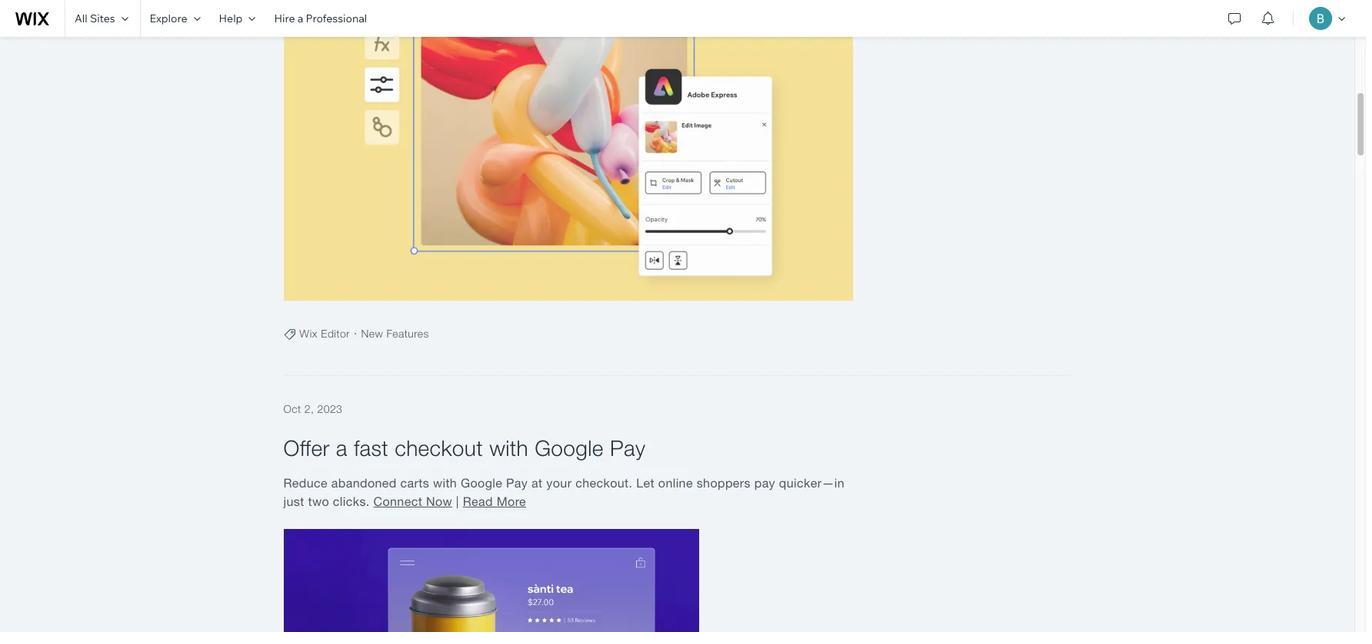 Task type: locate. For each thing, give the bounding box(es) containing it.
hire
[[274, 12, 295, 25]]

professional
[[306, 12, 367, 25]]

sites
[[90, 12, 115, 25]]

hire a professional link
[[265, 0, 376, 37]]



Task type: describe. For each thing, give the bounding box(es) containing it.
all
[[75, 12, 88, 25]]

help
[[219, 12, 243, 25]]

help button
[[210, 0, 265, 37]]

a
[[297, 12, 303, 25]]

explore
[[150, 12, 187, 25]]

all sites
[[75, 12, 115, 25]]

hire a professional
[[274, 12, 367, 25]]



Task type: vqa. For each thing, say whether or not it's contained in the screenshot.
Hire
yes



